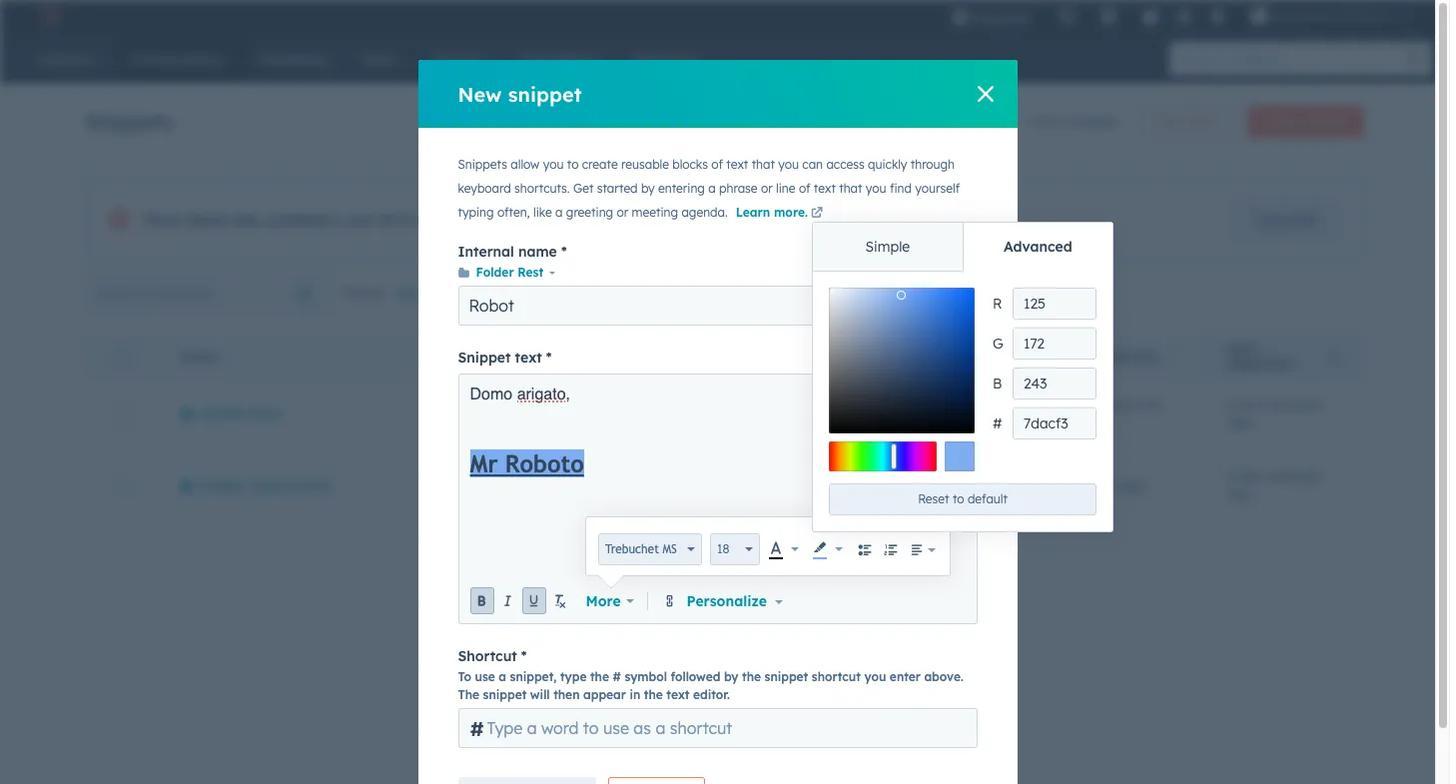 Task type: describe. For each thing, give the bounding box(es) containing it.
new folder button
[[1140, 106, 1236, 138]]

often,
[[497, 205, 530, 220]]

by inside snippets allow you to create reusable blocks of text that you can access quickly through keyboard shortcuts. get started by entering a phrase or line of text that you find yourself typing often, like a greeting or meeting agenda.
[[641, 181, 655, 196]]

in
[[630, 687, 641, 702]]

18
[[717, 541, 730, 556]]

snippet left shortcut
[[765, 669, 809, 684]]

simple
[[866, 238, 910, 256]]

type
[[560, 669, 587, 684]]

trebuchet ms button
[[598, 533, 702, 565]]

suite
[[716, 210, 749, 228]]

apoptosis
[[1273, 8, 1334, 24]]

trebuchet
[[605, 542, 659, 556]]

help button
[[1134, 0, 1168, 32]]

shortcuts.
[[515, 181, 570, 196]]

folder rest button
[[180, 404, 280, 422]]

snippet
[[458, 349, 511, 367]]

name
[[180, 350, 216, 365]]

Type a word to use as a shortcut text field
[[458, 708, 978, 748]]

any
[[396, 284, 423, 302]]

snippets
[[590, 210, 645, 228]]

date for date created
[[1068, 350, 1100, 365]]

date modified button
[[1204, 333, 1364, 377]]

1 of 5 created
[[1026, 113, 1117, 131]]

above.
[[925, 669, 964, 684]]

apoptosis studios 2
[[1273, 8, 1395, 24]]

press to sort. image
[[222, 349, 230, 363]]

snippet up allow
[[508, 81, 582, 106]]

with
[[649, 210, 677, 228]]

unlock more snippets with crm suite starter.
[[503, 210, 800, 228]]

more
[[552, 210, 586, 228]]

upgrade image
[[952, 9, 970, 27]]

snippets allow you to create reusable blocks of text that you can access quickly through keyboard shortcuts. get started by entering a phrase or line of text that you find yourself typing often, like a greeting or meeting agenda.
[[458, 157, 960, 220]]

created inside button
[[1103, 350, 1159, 365]]

learn
[[736, 205, 771, 220]]

snippets banner
[[86, 100, 1365, 138]]

press to sort. image
[[990, 349, 997, 363]]

new for new folder
[[1157, 114, 1183, 129]]

will
[[530, 687, 550, 702]]

new snippet
[[458, 81, 582, 106]]

g
[[993, 335, 1004, 353]]

0 horizontal spatial or
[[617, 205, 629, 220]]

date modified
[[1228, 342, 1293, 372]]

snippets.
[[415, 210, 487, 230]]

can
[[803, 157, 823, 172]]

help image
[[1142, 9, 1160, 27]]

advanced link
[[963, 223, 1113, 271]]

unlock
[[503, 210, 548, 228]]

11 days ago
[[1068, 476, 1147, 494]]

notifications button
[[1201, 0, 1235, 32]]

starter.
[[753, 210, 800, 228]]

to
[[458, 669, 472, 684]]

Internal name text field
[[458, 286, 978, 326]]

find
[[890, 181, 912, 196]]

link opens in a new window image inside learn more. link
[[811, 208, 823, 220]]

a inside shortcut to use a snippet, type the # symbol followed by the snippet shortcut you enter above. the snippet will then appear in the text editor.
[[499, 669, 507, 684]]

1 vertical spatial upgrade
[[1258, 211, 1319, 229]]

any button
[[395, 273, 449, 313]]

entering
[[658, 181, 705, 196]]

you inside shortcut to use a snippet, type the # symbol followed by the snippet shortcut you enter above. the snippet will then appear in the text editor.
[[865, 669, 887, 684]]

symbol
[[625, 669, 667, 684]]

calling icon image
[[1058, 8, 1076, 26]]

personalize
[[687, 592, 767, 610]]

reset
[[918, 492, 950, 507]]

hubspot link
[[24, 4, 75, 28]]

menu containing apoptosis studios 2
[[938, 0, 1427, 32]]

through
[[911, 157, 955, 172]]

0 horizontal spatial rest
[[250, 404, 280, 422]]

internal
[[458, 243, 514, 261]]

created by button
[[885, 333, 1045, 377]]

blocks
[[673, 157, 708, 172]]

like
[[533, 205, 552, 220]]

shortcut
[[458, 647, 517, 665]]

1 horizontal spatial or
[[761, 181, 773, 196]]

typing
[[458, 205, 494, 220]]

domo arigato,
[[470, 386, 575, 404]]

meeting
[[632, 205, 678, 220]]

snippet text
[[458, 349, 542, 367]]

snippets for snippets allow you to create reusable blocks of text that you can access quickly through keyboard shortcuts. get started by entering a phrase or line of text that you find yourself typing often, like a greeting or meeting agenda.
[[458, 157, 507, 172]]

new for new snippet
[[458, 81, 502, 106]]

settings image
[[1176, 8, 1194, 26]]

shortcut
[[812, 669, 861, 684]]

by inside "created by" button
[[968, 350, 984, 365]]

to inside snippets allow you to create reusable blocks of text that you can access quickly through keyboard shortcuts. get started by entering a phrase or line of text that you find yourself typing often, like a greeting or meeting agenda.
[[567, 157, 579, 172]]

Search search field
[[86, 273, 329, 313]]

started
[[597, 181, 638, 196]]

tara schultz
[[909, 476, 988, 494]]

created by
[[909, 350, 984, 365]]

to inside button
[[953, 492, 965, 507]]

b
[[993, 375, 1002, 393]]

a few seconds ago for ago
[[1228, 467, 1322, 503]]

# inside shortcut element
[[470, 716, 484, 741]]

2
[[1388, 8, 1395, 24]]

name
[[518, 243, 557, 261]]

internal name
[[458, 243, 557, 261]]

arigato,
[[517, 386, 570, 404]]

domo
[[470, 386, 513, 404]]

appear
[[583, 687, 626, 702]]

18 button
[[710, 533, 760, 565]]

settings link
[[1172, 5, 1197, 26]]

advanced
[[1004, 238, 1073, 256]]

new folder
[[1157, 114, 1219, 129]]

has
[[232, 210, 261, 230]]

importante
[[250, 476, 332, 494]]

create
[[1265, 114, 1303, 129]]

hubspot image
[[36, 4, 60, 28]]

folder inside popup button
[[476, 265, 514, 280]]

schultz
[[941, 476, 988, 494]]

r
[[993, 295, 1002, 313]]

2 horizontal spatial the
[[742, 669, 761, 684]]



Task type: locate. For each thing, give the bounding box(es) containing it.
personalize button
[[683, 590, 787, 612]]

folder for 11
[[201, 476, 246, 494]]

1 vertical spatial folder
[[201, 404, 246, 422]]

or down started at left top
[[617, 205, 629, 220]]

new inside the 'mr roboto' dialog
[[458, 81, 502, 106]]

close image
[[978, 86, 994, 102]]

folder rest inside folder rest popup button
[[476, 265, 544, 280]]

the up appear
[[590, 669, 609, 684]]

0 vertical spatial 5
[[1054, 113, 1062, 131]]

0 vertical spatial to
[[567, 157, 579, 172]]

1 horizontal spatial the
[[644, 687, 663, 702]]

date inside the date modified
[[1228, 342, 1260, 357]]

1 horizontal spatial by
[[724, 669, 739, 684]]

snippet inside button
[[1306, 114, 1348, 129]]

line
[[776, 181, 796, 196]]

a
[[709, 181, 716, 196], [556, 205, 563, 220], [1068, 395, 1077, 413], [1228, 395, 1237, 413], [1228, 467, 1237, 485], [499, 669, 507, 684]]

default
[[968, 492, 1008, 507]]

folder for a
[[201, 404, 246, 422]]

press to sort. element for name
[[222, 349, 230, 366]]

roboto
[[505, 450, 584, 478]]

folder importante button
[[180, 476, 332, 494]]

or left line
[[761, 181, 773, 196]]

5 inside snippets "banner"
[[1054, 113, 1062, 131]]

2 press to sort. element from the left
[[990, 349, 997, 366]]

11
[[1068, 476, 1081, 494]]

0 horizontal spatial #
[[470, 716, 484, 741]]

folder importante
[[201, 476, 332, 494]]

0 horizontal spatial snippets
[[86, 108, 173, 133]]

enter
[[890, 669, 921, 684]]

date created
[[1068, 350, 1159, 365]]

owner:
[[341, 284, 387, 302]]

the right in on the left of the page
[[644, 687, 663, 702]]

yourself
[[915, 181, 960, 196]]

rest inside popup button
[[518, 265, 544, 280]]

2 vertical spatial folder
[[201, 476, 246, 494]]

1 vertical spatial snippets
[[458, 157, 507, 172]]

1 horizontal spatial upgrade
[[1258, 211, 1319, 229]]

1 horizontal spatial that
[[839, 181, 863, 196]]

0 horizontal spatial upgrade
[[974, 10, 1030, 26]]

1 press to sort. element from the left
[[222, 349, 230, 366]]

new inside new folder button
[[1157, 114, 1183, 129]]

by up editor. at the bottom of the page
[[724, 669, 739, 684]]

2 vertical spatial created
[[1103, 350, 1159, 365]]

0 horizontal spatial that
[[752, 157, 775, 172]]

1 vertical spatial new
[[1157, 114, 1183, 129]]

1 horizontal spatial 5
[[1054, 113, 1062, 131]]

# up appear
[[613, 669, 621, 684]]

1 horizontal spatial to
[[953, 492, 965, 507]]

1
[[1026, 113, 1033, 131], [333, 210, 342, 230]]

create snippet
[[1265, 114, 1348, 129]]

reusable
[[621, 157, 669, 172]]

search button
[[1399, 42, 1433, 76]]

the
[[590, 669, 609, 684], [742, 669, 761, 684], [644, 687, 663, 702]]

folder
[[476, 265, 514, 280], [201, 404, 246, 422], [201, 476, 246, 494]]

2 vertical spatial by
[[724, 669, 739, 684]]

0 horizontal spatial by
[[641, 181, 655, 196]]

1 horizontal spatial folder rest
[[476, 265, 544, 280]]

created inside snippets "banner"
[[1066, 113, 1117, 131]]

created for has
[[266, 210, 328, 230]]

shortcut element
[[458, 708, 978, 748]]

menu item
[[1044, 0, 1048, 32]]

text up domo arigato,
[[515, 349, 542, 367]]

you left 'find'
[[866, 181, 887, 196]]

0 horizontal spatial folder rest
[[201, 404, 280, 422]]

date for date modified
[[1228, 342, 1260, 357]]

1 horizontal spatial snippets
[[458, 157, 507, 172]]

0 horizontal spatial new
[[458, 81, 502, 106]]

ms
[[663, 542, 677, 556]]

press to sort. element inside "created by" button
[[990, 349, 997, 366]]

1 horizontal spatial press to sort. element
[[990, 349, 997, 366]]

mr roboto dialog
[[418, 60, 1018, 784]]

keyboard
[[458, 181, 511, 196]]

snippets for snippets
[[86, 108, 173, 133]]

snippet right create
[[1306, 114, 1348, 129]]

the right followed
[[742, 669, 761, 684]]

folder rest down internal name on the top left of page
[[476, 265, 544, 280]]

days
[[1085, 476, 1117, 494]]

0 horizontal spatial date
[[1068, 350, 1100, 365]]

out
[[347, 210, 374, 230]]

new up keyboard at the left of page
[[458, 81, 502, 106]]

allow
[[511, 157, 540, 172]]

2 horizontal spatial by
[[968, 350, 984, 365]]

text down can
[[814, 181, 836, 196]]

get
[[573, 181, 594, 196]]

upgrade
[[974, 10, 1030, 26], [1258, 211, 1319, 229]]

folder rest button
[[458, 262, 555, 284]]

press to sort. element inside name button
[[222, 349, 230, 366]]

you left can
[[779, 157, 799, 172]]

press to sort. element right the name
[[222, 349, 230, 366]]

folder rest
[[476, 265, 544, 280], [201, 404, 280, 422]]

press to sort. element up b
[[990, 349, 997, 366]]

greeting
[[566, 205, 614, 220]]

or
[[761, 181, 773, 196], [617, 205, 629, 220]]

that up phrase
[[752, 157, 775, 172]]

text up phrase
[[727, 157, 749, 172]]

1 link opens in a new window image from the top
[[811, 205, 823, 223]]

0 horizontal spatial to
[[567, 157, 579, 172]]

# down "the"
[[470, 716, 484, 741]]

0 vertical spatial upgrade
[[974, 10, 1030, 26]]

0 vertical spatial that
[[752, 157, 775, 172]]

folder left importante
[[201, 476, 246, 494]]

1 vertical spatial rest
[[250, 404, 280, 422]]

few for ago
[[1241, 467, 1264, 485]]

upgrade down create
[[1258, 211, 1319, 229]]

1 vertical spatial #
[[613, 669, 621, 684]]

date right g
[[1068, 350, 1100, 365]]

Search HubSpot search field
[[1170, 42, 1415, 76]]

tab panel
[[813, 271, 1113, 531]]

by inside shortcut to use a snippet, type the # symbol followed by the snippet shortcut you enter above. the snippet will then appear in the text editor.
[[724, 669, 739, 684]]

mr
[[470, 450, 498, 478]]

0 vertical spatial by
[[641, 181, 655, 196]]

mr roboto
[[470, 450, 584, 478]]

reset to default
[[918, 492, 1008, 507]]

crm
[[681, 210, 712, 228]]

seconds for 11 days ago
[[1268, 467, 1322, 485]]

1 vertical spatial that
[[839, 181, 863, 196]]

rest down name
[[518, 265, 544, 280]]

0 vertical spatial new
[[458, 81, 502, 106]]

0 vertical spatial created
[[1066, 113, 1117, 131]]

folder down internal
[[476, 265, 514, 280]]

0 horizontal spatial press to sort. element
[[222, 349, 230, 366]]

tab list
[[813, 223, 1113, 272]]

modified
[[1228, 357, 1293, 372]]

0 vertical spatial or
[[761, 181, 773, 196]]

# inside tab panel
[[993, 415, 1003, 433]]

upgrade right upgrade icon
[[974, 10, 1030, 26]]

1 horizontal spatial date
[[1228, 342, 1260, 357]]

more
[[586, 592, 621, 610]]

text inside shortcut to use a snippet, type the # symbol followed by the snippet shortcut you enter above. the snippet will then appear in the text editor.
[[667, 687, 690, 702]]

1 vertical spatial by
[[968, 350, 984, 365]]

trebuchet ms
[[605, 542, 677, 556]]

seconds for a few seconds ago
[[1268, 395, 1322, 413]]

folder down press to sort. icon
[[201, 404, 246, 422]]

1 vertical spatial 5
[[400, 210, 410, 230]]

simple link
[[813, 223, 963, 271]]

tara schultz image
[[1251, 7, 1269, 25]]

by
[[641, 181, 655, 196], [968, 350, 984, 365], [724, 669, 739, 684]]

search image
[[1409, 52, 1423, 66]]

text down followed
[[667, 687, 690, 702]]

1 vertical spatial created
[[266, 210, 328, 230]]

to up get
[[567, 157, 579, 172]]

0 vertical spatial 1
[[1026, 113, 1033, 131]]

a few seconds ago for seconds
[[1228, 395, 1322, 431]]

you up the shortcuts.
[[543, 157, 564, 172]]

quickly
[[868, 157, 908, 172]]

your team has created 1 out of 5 snippets.
[[143, 210, 487, 230]]

learn more.
[[736, 205, 808, 220]]

0 vertical spatial #
[[993, 415, 1003, 433]]

tab panel containing r
[[813, 271, 1113, 531]]

0 vertical spatial rest
[[518, 265, 544, 280]]

tab list containing simple
[[813, 223, 1113, 272]]

2 horizontal spatial #
[[993, 415, 1003, 433]]

few
[[1081, 395, 1105, 413], [1241, 395, 1264, 413], [1241, 467, 1264, 485]]

phrase
[[719, 181, 758, 196]]

0 horizontal spatial the
[[590, 669, 609, 684]]

2 link opens in a new window image from the top
[[811, 208, 823, 220]]

1 vertical spatial folder rest
[[201, 404, 280, 422]]

then
[[554, 687, 580, 702]]

create
[[582, 157, 618, 172]]

# inside shortcut to use a snippet, type the # symbol followed by the snippet shortcut you enter above. the snippet will then appear in the text editor.
[[613, 669, 621, 684]]

1 vertical spatial to
[[953, 492, 965, 507]]

new left folder
[[1157, 114, 1183, 129]]

0 vertical spatial folder
[[476, 265, 514, 280]]

studios
[[1338, 8, 1384, 24]]

of inside snippets "banner"
[[1037, 113, 1050, 131]]

shortcut to use a snippet, type the # symbol followed by the snippet shortcut you enter above. the snippet will then appear in the text editor.
[[458, 647, 964, 702]]

menu
[[938, 0, 1427, 32]]

you left the enter
[[865, 669, 887, 684]]

reset to default button
[[829, 484, 1097, 516]]

your
[[143, 210, 180, 230]]

1 horizontal spatial new
[[1157, 114, 1183, 129]]

marketplaces image
[[1100, 9, 1118, 27]]

by left press to sort. image
[[968, 350, 984, 365]]

1 vertical spatial or
[[617, 205, 629, 220]]

the
[[458, 687, 480, 702]]

learn more. link
[[736, 205, 826, 223]]

1 horizontal spatial rest
[[518, 265, 544, 280]]

descending sort. press to sort ascending. image
[[1332, 349, 1340, 363]]

few for seconds
[[1241, 395, 1264, 413]]

marketplaces button
[[1088, 0, 1130, 32]]

date left the descending sort. press to sort ascending. icon
[[1228, 342, 1260, 357]]

0 horizontal spatial 5
[[400, 210, 410, 230]]

that
[[752, 157, 775, 172], [839, 181, 863, 196]]

name button
[[156, 333, 885, 377]]

2 vertical spatial #
[[470, 716, 484, 741]]

tara
[[909, 476, 937, 494]]

1 vertical spatial 1
[[333, 210, 342, 230]]

descending sort. press to sort ascending. element
[[1332, 349, 1340, 366]]

# down b
[[993, 415, 1003, 433]]

press to sort. element for created by
[[990, 349, 997, 366]]

date created button
[[1045, 333, 1204, 377]]

press to sort. element
[[222, 349, 230, 366], [990, 349, 997, 366]]

followed
[[671, 669, 721, 684]]

folder
[[1186, 114, 1219, 129]]

snippet down use
[[483, 687, 527, 702]]

snippets inside snippets allow you to create reusable blocks of text that you can access quickly through keyboard shortcuts. get started by entering a phrase or line of text that you find yourself typing often, like a greeting or meeting agenda.
[[458, 157, 507, 172]]

notifications image
[[1209, 9, 1227, 27]]

that down access
[[839, 181, 863, 196]]

editor.
[[693, 687, 730, 702]]

upgrade link
[[1233, 200, 1344, 240]]

1 inside snippets "banner"
[[1026, 113, 1033, 131]]

by down reusable
[[641, 181, 655, 196]]

folder rest down press to sort. icon
[[201, 404, 280, 422]]

to right reset on the bottom right of the page
[[953, 492, 965, 507]]

team
[[185, 210, 227, 230]]

0 vertical spatial snippets
[[86, 108, 173, 133]]

a few seconds ago
[[1068, 395, 1162, 431], [1228, 395, 1322, 431], [1228, 467, 1322, 503]]

more.
[[774, 205, 808, 220]]

created for 5
[[1066, 113, 1117, 131]]

1 horizontal spatial #
[[613, 669, 621, 684]]

link opens in a new window image
[[811, 205, 823, 223], [811, 208, 823, 220]]

agenda.
[[682, 205, 728, 220]]

1 horizontal spatial 1
[[1026, 113, 1033, 131]]

None text field
[[1013, 288, 1097, 320], [1013, 328, 1097, 360], [1013, 368, 1097, 400], [470, 384, 967, 583], [1013, 408, 1097, 440], [1013, 288, 1097, 320], [1013, 328, 1097, 360], [1013, 368, 1097, 400], [470, 384, 967, 583], [1013, 408, 1097, 440]]

rest
[[518, 265, 544, 280], [250, 404, 280, 422]]

rest up folder importante
[[250, 404, 280, 422]]

0 vertical spatial folder rest
[[476, 265, 544, 280]]

snippets inside snippets "banner"
[[86, 108, 173, 133]]

0 horizontal spatial 1
[[333, 210, 342, 230]]

you
[[543, 157, 564, 172], [779, 157, 799, 172], [866, 181, 887, 196], [865, 669, 887, 684]]



Task type: vqa. For each thing, say whether or not it's contained in the screenshot.
rightmost Upgrade
yes



